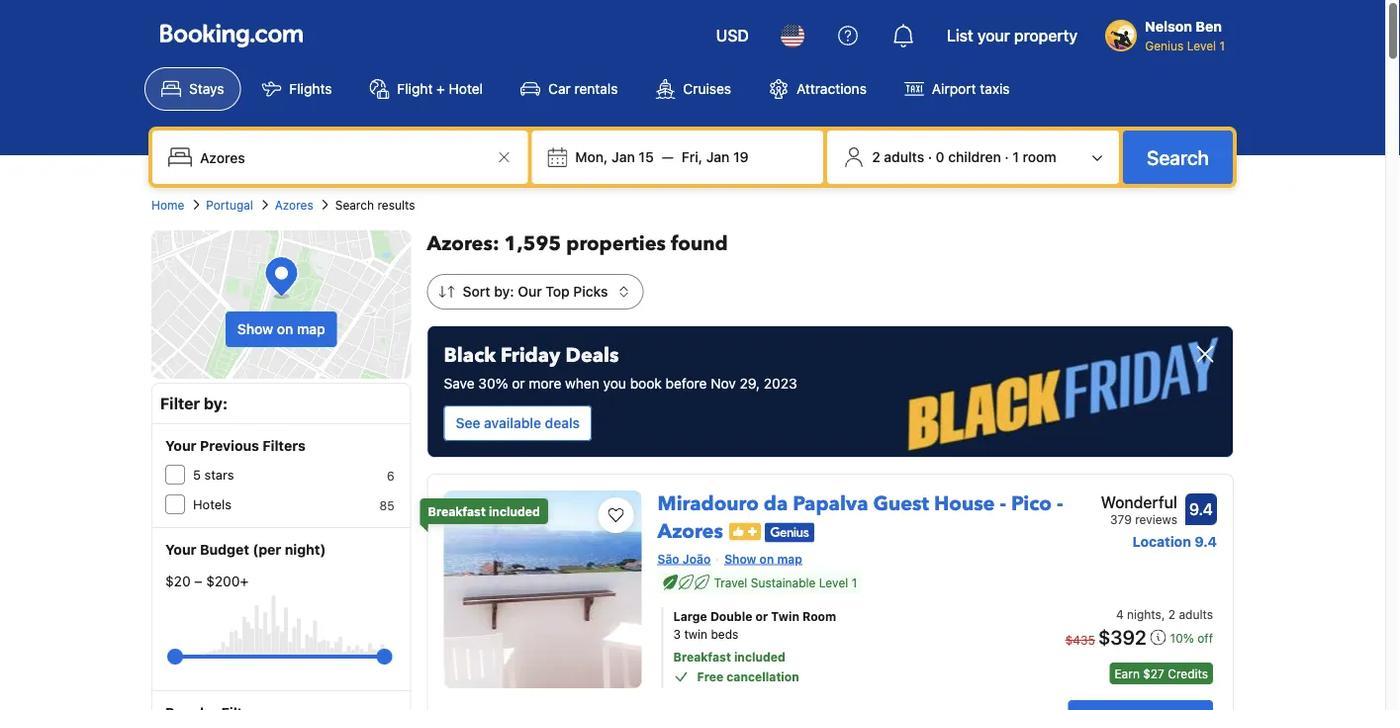 Task type: vqa. For each thing, say whether or not it's contained in the screenshot.
Day
no



Task type: describe. For each thing, give the bounding box(es) containing it.
book
[[630, 376, 662, 392]]

hotel
[[449, 81, 483, 97]]

filters
[[263, 438, 306, 454]]

–
[[194, 574, 202, 590]]

map inside button
[[297, 321, 325, 338]]

see available deals
[[456, 415, 580, 432]]

list your property link
[[935, 12, 1090, 59]]

10%
[[1171, 632, 1195, 646]]

home
[[151, 198, 184, 212]]

miradouro da papalva guest house - pico - azores image
[[444, 491, 642, 689]]

free cancellation
[[698, 670, 800, 684]]

double
[[711, 610, 753, 624]]

included inside 3 twin beds breakfast included
[[735, 651, 786, 665]]

list
[[947, 26, 974, 45]]

your
[[978, 26, 1011, 45]]

free
[[698, 670, 724, 684]]

2 - from the left
[[1057, 491, 1064, 518]]

filter
[[160, 395, 200, 413]]

your budget (per night)
[[165, 542, 326, 558]]

6
[[387, 469, 395, 483]]

your account menu nelson ben genius level 1 element
[[1106, 9, 1234, 54]]

booking.com image
[[160, 24, 303, 48]]

flights link
[[245, 67, 349, 111]]

large double or twin room link
[[674, 608, 1008, 626]]

your previous filters
[[165, 438, 306, 454]]

beds
[[711, 628, 739, 642]]

location 9.4
[[1133, 534, 1218, 550]]

1 horizontal spatial or
[[756, 610, 768, 624]]

são
[[658, 552, 680, 566]]

$27
[[1144, 667, 1165, 681]]

credits
[[1169, 667, 1209, 681]]

rentals
[[575, 81, 618, 97]]

search button
[[1124, 131, 1234, 184]]

travel sustainable level 1
[[714, 576, 858, 590]]

nov
[[711, 376, 736, 392]]

reviews
[[1136, 513, 1178, 527]]

sustainable
[[751, 576, 816, 590]]

twin
[[771, 610, 800, 624]]

night)
[[285, 542, 326, 558]]

home link
[[151, 196, 184, 214]]

5 stars
[[193, 468, 234, 483]]

miradouro da papalva guest house - pico - azores
[[658, 491, 1064, 546]]

0 horizontal spatial level
[[820, 576, 849, 590]]

cruises link
[[639, 67, 748, 111]]

4
[[1117, 608, 1124, 622]]

travel
[[714, 576, 748, 590]]

adults inside "button"
[[884, 149, 925, 165]]

earn $27 credits
[[1115, 667, 1209, 681]]

1 vertical spatial map
[[778, 552, 803, 566]]

stays
[[189, 81, 224, 97]]

car rentals link
[[504, 67, 635, 111]]

picks
[[574, 284, 608, 300]]

guest
[[874, 491, 930, 518]]

azores:
[[427, 231, 500, 258]]

wonderful element
[[1101, 491, 1178, 515]]

scored 9.4 element
[[1186, 494, 1218, 526]]

show on map inside show on map button
[[237, 321, 325, 338]]

1 jan from the left
[[612, 149, 635, 165]]

wonderful 379 reviews
[[1101, 494, 1178, 527]]

nelson ben genius level 1
[[1146, 18, 1226, 52]]

mon, jan 15 button
[[568, 140, 662, 175]]

by: for filter
[[204, 395, 228, 413]]

flight
[[397, 81, 433, 97]]

breakfast included
[[428, 505, 540, 519]]

portugal link
[[206, 196, 253, 214]]

cruises
[[684, 81, 732, 97]]

1,595
[[504, 231, 562, 258]]

—
[[662, 149, 674, 165]]

0 vertical spatial 9.4
[[1190, 500, 1214, 519]]

flight + hotel
[[397, 81, 483, 97]]

on inside button
[[277, 321, 293, 338]]

3 twin beds breakfast included
[[674, 628, 786, 665]]

top
[[546, 284, 570, 300]]

1 · from the left
[[928, 149, 933, 165]]

1 inside nelson ben genius level 1
[[1220, 39, 1226, 52]]

da
[[764, 491, 788, 518]]

Where are you going? field
[[192, 140, 492, 175]]

large
[[674, 610, 708, 624]]

save
[[444, 376, 475, 392]]

breakfast inside 3 twin beds breakfast included
[[674, 651, 731, 665]]

azores inside miradouro da papalva guest house - pico - azores
[[658, 519, 724, 546]]

more
[[529, 376, 562, 392]]

1 vertical spatial on
[[760, 552, 774, 566]]

4 nights , 2 adults
[[1117, 608, 1214, 622]]

search for search results
[[335, 198, 374, 212]]

1 horizontal spatial 2
[[1169, 608, 1176, 622]]

results
[[378, 198, 415, 212]]

airport taxis
[[932, 81, 1010, 97]]

your for your previous filters
[[165, 438, 197, 454]]

found
[[671, 231, 728, 258]]

0 horizontal spatial 1
[[852, 576, 858, 590]]

,
[[1162, 608, 1166, 622]]

2 adults · 0 children · 1 room button
[[836, 139, 1112, 176]]

our
[[518, 284, 542, 300]]

85
[[380, 499, 395, 513]]

15
[[639, 149, 654, 165]]

ben
[[1196, 18, 1223, 35]]

taxis
[[980, 81, 1010, 97]]

usd button
[[705, 12, 761, 59]]

cancellation
[[727, 670, 800, 684]]

available
[[484, 415, 542, 432]]

black
[[444, 343, 496, 370]]

friday
[[501, 343, 561, 370]]

1 inside '2 adults · 0 children · 1 room' "button"
[[1013, 149, 1020, 165]]

sort by: our top picks
[[463, 284, 608, 300]]

house
[[935, 491, 996, 518]]

flight + hotel link
[[353, 67, 500, 111]]

stars
[[204, 468, 234, 483]]



Task type: locate. For each thing, give the bounding box(es) containing it.
1 your from the top
[[165, 438, 197, 454]]

filter by:
[[160, 395, 228, 413]]

or
[[512, 376, 525, 392], [756, 610, 768, 624]]

· right children
[[1005, 149, 1009, 165]]

adults up 10% off
[[1180, 608, 1214, 622]]

mon,
[[576, 149, 608, 165]]

genius
[[1146, 39, 1184, 52]]

1 horizontal spatial adults
[[1180, 608, 1214, 622]]

2 jan from the left
[[707, 149, 730, 165]]

0 horizontal spatial azores
[[275, 198, 314, 212]]

1 horizontal spatial jan
[[707, 149, 730, 165]]

usd
[[717, 26, 749, 45]]

deals
[[545, 415, 580, 432]]

0 horizontal spatial show on map
[[237, 321, 325, 338]]

jan left 19 at the right top
[[707, 149, 730, 165]]

genius discounts available at this property. image
[[765, 523, 815, 543], [765, 523, 815, 543]]

search
[[1147, 146, 1210, 169], [335, 198, 374, 212]]

your for your budget (per night)
[[165, 542, 197, 558]]

0 vertical spatial adults
[[884, 149, 925, 165]]

1 horizontal spatial azores
[[658, 519, 724, 546]]

2
[[872, 149, 881, 165], [1169, 608, 1176, 622]]

-
[[1000, 491, 1007, 518], [1057, 491, 1064, 518]]

0 horizontal spatial or
[[512, 376, 525, 392]]

room
[[803, 610, 837, 624]]

2 · from the left
[[1005, 149, 1009, 165]]

property
[[1015, 26, 1078, 45]]

hotels
[[193, 497, 232, 512]]

or inside black friday deals save 30% or more when you book before nov 29, 2023
[[512, 376, 525, 392]]

2 your from the top
[[165, 542, 197, 558]]

level down 'ben' at the right
[[1188, 39, 1217, 52]]

0 horizontal spatial show
[[237, 321, 273, 338]]

1 vertical spatial your
[[165, 542, 197, 558]]

0 horizontal spatial map
[[297, 321, 325, 338]]

0 vertical spatial azores
[[275, 198, 314, 212]]

2 left '0'
[[872, 149, 881, 165]]

breakfast right 85
[[428, 505, 486, 519]]

included down see available deals button
[[489, 505, 540, 519]]

your up 5
[[165, 438, 197, 454]]

before
[[666, 376, 707, 392]]

0
[[936, 149, 945, 165]]

0 horizontal spatial adults
[[884, 149, 925, 165]]

9.4 down scored 9.4 element
[[1195, 534, 1218, 550]]

379
[[1111, 513, 1132, 527]]

airport taxis link
[[888, 67, 1027, 111]]

azores link
[[275, 196, 314, 214]]

this property is part of our preferred plus program. it's committed to providing outstanding service and excellent value. it'll pay us a higher commission if you make a booking. image
[[730, 523, 761, 541], [730, 523, 761, 541]]

5
[[193, 468, 201, 483]]

1 - from the left
[[1000, 491, 1007, 518]]

1 horizontal spatial show
[[725, 552, 757, 566]]

1 vertical spatial show
[[725, 552, 757, 566]]

sort
[[463, 284, 491, 300]]

0 horizontal spatial by:
[[204, 395, 228, 413]]

room
[[1023, 149, 1057, 165]]

papalva
[[793, 491, 869, 518]]

$392
[[1099, 626, 1147, 649]]

0 vertical spatial search
[[1147, 146, 1210, 169]]

pico
[[1012, 491, 1052, 518]]

car
[[549, 81, 571, 97]]

breakfast up free
[[674, 651, 731, 665]]

- right pico
[[1057, 491, 1064, 518]]

0 vertical spatial 1
[[1220, 39, 1226, 52]]

location
[[1133, 534, 1192, 550]]

1 horizontal spatial search
[[1147, 146, 1210, 169]]

large double or twin room
[[674, 610, 837, 624]]

group
[[175, 642, 385, 673]]

included up cancellation
[[735, 651, 786, 665]]

azores: 1,595 properties found
[[427, 231, 728, 258]]

show inside button
[[237, 321, 273, 338]]

fri, jan 19 button
[[674, 140, 757, 175]]

search inside button
[[1147, 146, 1210, 169]]

2023
[[764, 376, 798, 392]]

· left '0'
[[928, 149, 933, 165]]

0 horizontal spatial breakfast
[[428, 505, 486, 519]]

2 right ,
[[1169, 608, 1176, 622]]

car rentals
[[549, 81, 618, 97]]

+
[[437, 81, 445, 97]]

nelson
[[1146, 18, 1193, 35]]

by: for sort
[[494, 284, 514, 300]]

0 horizontal spatial jan
[[612, 149, 635, 165]]

previous
[[200, 438, 259, 454]]

1 vertical spatial show on map
[[725, 552, 803, 566]]

0 vertical spatial your
[[165, 438, 197, 454]]

3
[[674, 628, 681, 642]]

map
[[297, 321, 325, 338], [778, 552, 803, 566]]

list your property
[[947, 26, 1078, 45]]

jan
[[612, 149, 635, 165], [707, 149, 730, 165]]

1 vertical spatial breakfast
[[674, 651, 731, 665]]

azores
[[275, 198, 314, 212], [658, 519, 724, 546]]

0 vertical spatial level
[[1188, 39, 1217, 52]]

1 vertical spatial search
[[335, 198, 374, 212]]

0 vertical spatial breakfast
[[428, 505, 486, 519]]

2 adults · 0 children · 1 room
[[872, 149, 1057, 165]]

0 horizontal spatial ·
[[928, 149, 933, 165]]

0 vertical spatial show
[[237, 321, 273, 338]]

black friday deals image
[[428, 327, 1234, 457]]

são joão
[[658, 552, 711, 566]]

0 horizontal spatial included
[[489, 505, 540, 519]]

or left twin
[[756, 610, 768, 624]]

2 vertical spatial 1
[[852, 576, 858, 590]]

search results
[[335, 198, 415, 212]]

9.4 up location 9.4
[[1190, 500, 1214, 519]]

airport
[[932, 81, 977, 97]]

search results updated. azores: 1,595 properties found. element
[[427, 231, 1235, 258]]

1 horizontal spatial show on map
[[725, 552, 803, 566]]

level inside nelson ben genius level 1
[[1188, 39, 1217, 52]]

2 horizontal spatial 1
[[1220, 39, 1226, 52]]

earn
[[1115, 667, 1140, 681]]

show on map button
[[226, 312, 337, 347]]

flights
[[290, 81, 332, 97]]

- left pico
[[1000, 491, 1007, 518]]

0 horizontal spatial search
[[335, 198, 374, 212]]

portugal
[[206, 198, 253, 212]]

attractions link
[[752, 67, 884, 111]]

breakfast
[[428, 505, 486, 519], [674, 651, 731, 665]]

by: left our
[[494, 284, 514, 300]]

1 vertical spatial adults
[[1180, 608, 1214, 622]]

1 vertical spatial 2
[[1169, 608, 1176, 622]]

0 vertical spatial or
[[512, 376, 525, 392]]

1 vertical spatial 1
[[1013, 149, 1020, 165]]

0 vertical spatial included
[[489, 505, 540, 519]]

1 horizontal spatial on
[[760, 552, 774, 566]]

jan left 15
[[612, 149, 635, 165]]

0 horizontal spatial 2
[[872, 149, 881, 165]]

search for search
[[1147, 146, 1210, 169]]

0 vertical spatial on
[[277, 321, 293, 338]]

1 vertical spatial azores
[[658, 519, 724, 546]]

budget
[[200, 542, 249, 558]]

level
[[1188, 39, 1217, 52], [820, 576, 849, 590]]

wonderful
[[1101, 494, 1178, 512]]

1 vertical spatial included
[[735, 651, 786, 665]]

fri,
[[682, 149, 703, 165]]

or right 30%
[[512, 376, 525, 392]]

azores up "joão"
[[658, 519, 724, 546]]

10% off
[[1171, 632, 1214, 646]]

0 horizontal spatial -
[[1000, 491, 1007, 518]]

1 vertical spatial by:
[[204, 395, 228, 413]]

1 vertical spatial or
[[756, 610, 768, 624]]

1 horizontal spatial -
[[1057, 491, 1064, 518]]

2 inside "button"
[[872, 149, 881, 165]]

$20 – $200+
[[165, 574, 249, 590]]

by: right filter
[[204, 395, 228, 413]]

1 down 'ben' at the right
[[1220, 39, 1226, 52]]

$435
[[1066, 634, 1096, 647]]

1 horizontal spatial breakfast
[[674, 651, 731, 665]]

1 horizontal spatial included
[[735, 651, 786, 665]]

19
[[734, 149, 749, 165]]

attractions
[[797, 81, 867, 97]]

azores right portugal
[[275, 198, 314, 212]]

0 vertical spatial by:
[[494, 284, 514, 300]]

0 vertical spatial 2
[[872, 149, 881, 165]]

1 horizontal spatial by:
[[494, 284, 514, 300]]

level up large double or twin room link
[[820, 576, 849, 590]]

1 vertical spatial level
[[820, 576, 849, 590]]

1 horizontal spatial ·
[[1005, 149, 1009, 165]]

1 horizontal spatial 1
[[1013, 149, 1020, 165]]

30%
[[479, 376, 508, 392]]

0 vertical spatial map
[[297, 321, 325, 338]]

0 vertical spatial show on map
[[237, 321, 325, 338]]

show
[[237, 321, 273, 338], [725, 552, 757, 566]]

children
[[949, 149, 1002, 165]]

1 horizontal spatial level
[[1188, 39, 1217, 52]]

when
[[565, 376, 600, 392]]

adults left '0'
[[884, 149, 925, 165]]

off
[[1198, 632, 1214, 646]]

your up $20
[[165, 542, 197, 558]]

1 up large double or twin room link
[[852, 576, 858, 590]]

0 horizontal spatial on
[[277, 321, 293, 338]]

·
[[928, 149, 933, 165], [1005, 149, 1009, 165]]

1 left the room
[[1013, 149, 1020, 165]]

show on map
[[237, 321, 325, 338], [725, 552, 803, 566]]

1 vertical spatial 9.4
[[1195, 534, 1218, 550]]

see
[[456, 415, 481, 432]]

1 horizontal spatial map
[[778, 552, 803, 566]]



